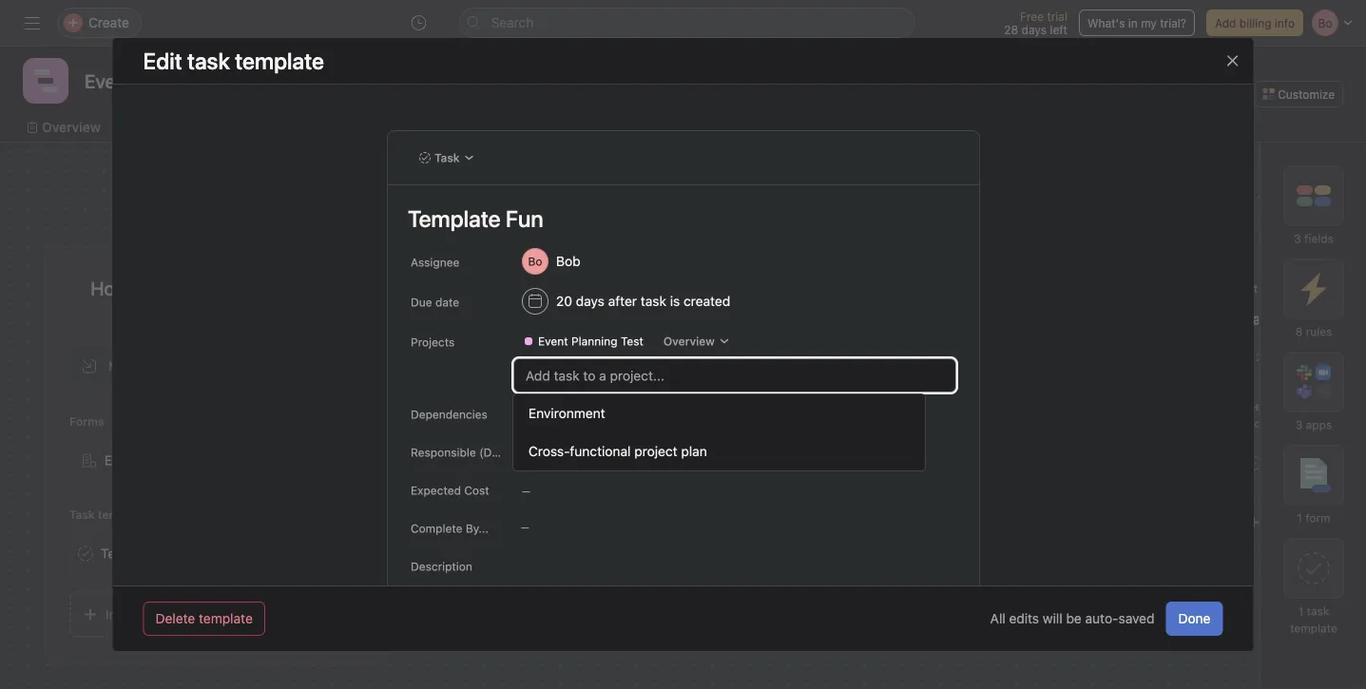 Task type: describe. For each thing, give the bounding box(es) containing it.
(1
[[919, 310, 932, 328]]

apps
[[1307, 419, 1333, 432]]

files
[[789, 119, 818, 135]]

add for add collaborators
[[494, 518, 518, 534]]

this for overview
[[575, 400, 596, 413]]

responsible
[[410, 446, 476, 459]]

tasks inside when tasks move to this
[[1272, 400, 1302, 413]]

add for add billing info
[[1216, 16, 1237, 29]]

done
[[1179, 611, 1211, 627]]

go)
[[1003, 310, 1027, 328]]

when tasks move to this
[[1238, 400, 1367, 430]]

we
[[1355, 310, 1367, 328]]

fun
[[161, 546, 184, 562]]

saved
[[1119, 611, 1155, 627]]

overview button
[[655, 328, 739, 355]]

3 for 3 fields
[[1295, 232, 1302, 245]]

event planning test inside button
[[105, 453, 225, 468]]

by... inside button
[[968, 455, 994, 470]]

workflow link
[[446, 117, 520, 138]]

1 horizontal spatial template
[[1291, 622, 1338, 635]]

month
[[936, 310, 981, 328]]

dashboard
[[581, 119, 649, 135]]

fields
[[1305, 232, 1334, 245]]

days inside dropdown button
[[576, 293, 604, 309]]

remove task from event planning test element
[[742, 328, 769, 355]]

should
[[676, 400, 713, 413]]

task inside 1 task template
[[1308, 605, 1330, 618]]

add for add dependencies
[[522, 407, 544, 420]]

be
[[1067, 611, 1082, 627]]

(2
[[1336, 310, 1351, 328]]

messages
[[688, 119, 751, 135]]

this for nearing event (2 we
[[1352, 400, 1367, 413]]

dependencies
[[410, 408, 487, 421]]

all edits will be auto-saved
[[991, 611, 1155, 627]]

are
[[134, 277, 161, 300]]

set for set assignee
[[494, 459, 514, 475]]

when tasks move to this section, do this automatically:
[[849, 400, 1072, 430]]

1 horizontal spatial event
[[538, 335, 568, 348]]

set assignee button
[[458, 444, 752, 491]]

add billing info
[[1216, 16, 1296, 29]]

is
[[670, 293, 680, 309]]

forms
[[69, 415, 104, 429]]

2 incomplete tasks
[[1257, 351, 1358, 364]]

bo
[[1092, 88, 1106, 101]]

edit task template
[[143, 48, 324, 74]]

auto-
[[1086, 611, 1119, 627]]

tasks inside the when tasks move to this section, do this automatically:
[[884, 400, 914, 413]]

4 incomplete tasks
[[868, 351, 970, 364]]

left
[[1051, 23, 1068, 36]]

add dependencies button
[[513, 400, 633, 427]]

what's in my trial? button
[[1080, 10, 1196, 36]]

move for overview
[[529, 400, 558, 413]]

after
[[608, 293, 637, 309]]

what
[[646, 400, 673, 413]]

3 for 3 apps
[[1296, 419, 1304, 432]]

files link
[[774, 117, 818, 138]]

billing
[[1240, 16, 1272, 29]]

add to starred image
[[293, 73, 308, 88]]

incomplete for nearing event (2 we
[[1267, 351, 1326, 364]]

this for pre-event (1 month to go)
[[964, 400, 984, 413]]

when for nearing event (2 we
[[1238, 400, 1269, 413]]

overview inside button
[[458, 310, 524, 328]]

nearing event (2 we
[[1234, 310, 1367, 328]]

(department)
[[479, 446, 552, 459]]

add collaborators button
[[458, 503, 752, 550]]

Add task to a project... text field
[[513, 359, 956, 393]]

date
[[435, 296, 459, 309]]

test inside button
[[199, 453, 225, 468]]

section
[[1234, 282, 1276, 295]]

1 for form
[[1298, 512, 1303, 525]]

event for nearing
[[1293, 310, 1332, 328]]

complete inside set complete by... button
[[905, 455, 964, 470]]

0 horizontal spatial task
[[552, 351, 574, 364]]

due date
[[410, 296, 459, 309]]

4
[[868, 351, 876, 364]]

1 incomplete task
[[480, 351, 574, 364]]

this project?
[[164, 304, 270, 326]]

to for pre-event (1 month to go)
[[949, 400, 960, 413]]

templates
[[98, 508, 153, 522]]

task for task
[[434, 151, 460, 165]]

calendar
[[366, 119, 423, 135]]

all
[[991, 611, 1006, 627]]

event planning test button
[[69, 439, 364, 483]]

section, for overview
[[599, 400, 643, 413]]

to for overview
[[561, 400, 572, 413]]

pre-event (1 month to go)
[[846, 310, 1027, 328]]

how
[[90, 277, 129, 300]]

assignee
[[518, 459, 572, 475]]

form
[[1306, 512, 1331, 525]]

1 form
[[1298, 512, 1331, 525]]

description
[[410, 560, 472, 574]]

being
[[215, 277, 263, 300]]

bo button
[[1088, 83, 1111, 106]]

8
[[1296, 325, 1303, 339]]

overview button
[[458, 302, 752, 336]]

planning inside button
[[143, 453, 195, 468]]

1 vertical spatial by...
[[465, 522, 489, 536]]

collaborators
[[522, 518, 602, 534]]

section, for pre-event (1 month to go)
[[987, 400, 1031, 413]]

8 rules
[[1296, 325, 1333, 339]]

0 vertical spatial event planning test
[[538, 335, 643, 348]]

delete template button
[[143, 602, 265, 636]]

free
[[1021, 10, 1044, 23]]

rules
[[1307, 325, 1333, 339]]

tasks inside the how are tasks being added to this project?
[[165, 277, 211, 300]]

task template
[[187, 48, 324, 74]]

overview inside popup button
[[663, 335, 715, 348]]

share
[[1199, 88, 1230, 101]]

2
[[1257, 351, 1263, 364]]

pre-
[[846, 310, 876, 328]]

will
[[1043, 611, 1063, 627]]



Task type: locate. For each thing, give the bounding box(es) containing it.
1 vertical spatial event
[[105, 453, 139, 468]]

delete template
[[156, 611, 253, 627]]

0 horizontal spatial move
[[529, 400, 558, 413]]

expected
[[410, 484, 461, 498]]

section,
[[599, 400, 643, 413], [987, 400, 1031, 413]]

3 fields
[[1295, 232, 1334, 245]]

add inside add dependencies button
[[522, 407, 544, 420]]

in
[[1129, 16, 1138, 29]]

1 horizontal spatial add
[[522, 407, 544, 420]]

tasks down month
[[942, 351, 970, 364]]

2 horizontal spatial move
[[1305, 400, 1334, 413]]

1 horizontal spatial complete
[[905, 455, 964, 470]]

days right 28
[[1022, 23, 1047, 36]]

3 when from the left
[[1238, 400, 1269, 413]]

template
[[199, 611, 253, 627], [1291, 622, 1338, 635]]

0 vertical spatial 3
[[1295, 232, 1302, 245]]

1 section, from the left
[[599, 400, 643, 413]]

task down 20
[[552, 351, 574, 364]]

share button
[[1175, 81, 1239, 107]]

1 up happen
[[480, 351, 486, 364]]

3 move from the left
[[1305, 400, 1334, 413]]

add inside add billing info button
[[1216, 16, 1237, 29]]

0 horizontal spatial by...
[[465, 522, 489, 536]]

0 vertical spatial 1
[[480, 351, 486, 364]]

to right added
[[326, 277, 343, 300]]

this up set complete by... button
[[964, 400, 984, 413]]

1 vertical spatial complete
[[410, 522, 462, 536]]

event up templates
[[105, 453, 139, 468]]

by...
[[968, 455, 994, 470], [465, 522, 489, 536]]

0 horizontal spatial days
[[576, 293, 604, 309]]

tasks up automatically:
[[884, 400, 914, 413]]

what's
[[1088, 16, 1126, 29]]

overview down is
[[663, 335, 715, 348]]

this up automatically? on the left of page
[[575, 400, 596, 413]]

None text field
[[80, 64, 256, 98]]

task down form
[[1308, 605, 1330, 618]]

0 horizontal spatial task
[[69, 508, 95, 522]]

1 horizontal spatial section,
[[987, 400, 1031, 413]]

task left templates
[[69, 508, 95, 522]]

20 days after task is created button
[[513, 284, 762, 319]]

task
[[641, 293, 666, 309], [552, 351, 574, 364], [1308, 605, 1330, 618]]

tasks up 3 apps
[[1272, 400, 1302, 413]]

pre-event (1 month to go) button
[[846, 302, 1141, 336]]

event inside button
[[1293, 310, 1332, 328]]

3
[[1295, 232, 1302, 245], [1296, 419, 1304, 432]]

2 vertical spatial 1
[[1299, 605, 1304, 618]]

1 horizontal spatial incomplete
[[879, 351, 939, 364]]

move for nearing event (2 we
[[1305, 400, 1334, 413]]

0 vertical spatial task
[[434, 151, 460, 165]]

days
[[1022, 23, 1047, 36], [576, 293, 604, 309]]

3 left apps
[[1296, 419, 1304, 432]]

messages link
[[672, 117, 751, 138]]

set down automatically:
[[881, 455, 901, 470]]

1 horizontal spatial by...
[[968, 455, 994, 470]]

incomplete up automatically? on the left of page
[[489, 351, 548, 364]]

event inside button
[[876, 310, 916, 328]]

when inside when tasks move to this section, what should happen automatically?
[[461, 400, 493, 413]]

—
[[521, 522, 529, 533]]

event for pre-
[[876, 310, 916, 328]]

days inside free trial 28 days left
[[1022, 23, 1047, 36]]

projects
[[410, 336, 454, 349]]

1 horizontal spatial event planning test
[[538, 335, 643, 348]]

days right 20
[[576, 293, 604, 309]]

manually
[[108, 359, 163, 374]]

search button
[[459, 8, 916, 38]]

when for overview
[[461, 400, 493, 413]]

2 when from the left
[[849, 400, 881, 413]]

by... down cost
[[465, 522, 489, 536]]

when inside when tasks move to this
[[1238, 400, 1269, 413]]

happen
[[461, 417, 502, 430]]

1 horizontal spatial task
[[434, 151, 460, 165]]

2 event from the left
[[1293, 310, 1332, 328]]

tasks up happen
[[496, 400, 525, 413]]

to down 2 incomplete tasks
[[1337, 400, 1349, 413]]

task inside dropdown button
[[641, 293, 666, 309]]

what's in my trial?
[[1088, 16, 1187, 29]]

2 section, from the left
[[987, 400, 1031, 413]]

move inside when tasks move to this section, what should happen automatically?
[[529, 400, 558, 413]]

incomplete down 8 on the top right of page
[[1267, 351, 1326, 364]]

— button
[[513, 515, 627, 541]]

0 horizontal spatial section,
[[599, 400, 643, 413]]

created
[[684, 293, 730, 309]]

1 task template
[[1291, 605, 1338, 635]]

2 vertical spatial task
[[1308, 605, 1330, 618]]

0 horizontal spatial complete
[[410, 522, 462, 536]]

set left assignee
[[494, 459, 514, 475]]

event planning test down 20
[[538, 335, 643, 348]]

1 vertical spatial 1
[[1298, 512, 1303, 525]]

tasks inside when tasks move to this section, what should happen automatically?
[[496, 400, 525, 413]]

0 horizontal spatial event
[[876, 310, 916, 328]]

task for task templates
[[69, 508, 95, 522]]

workflow
[[461, 119, 520, 135]]

to inside when tasks move to this section, what should happen automatically?
[[561, 400, 572, 413]]

section, left what at the left of page
[[599, 400, 643, 413]]

1 vertical spatial test
[[199, 453, 225, 468]]

1 move from the left
[[529, 400, 558, 413]]

nearing event (2 we button
[[1234, 302, 1367, 336]]

set for set complete by...
[[881, 455, 901, 470]]

add collaborators
[[494, 518, 602, 534]]

0 vertical spatial by...
[[968, 455, 994, 470]]

by... down the when tasks move to this section, do this automatically:
[[968, 455, 994, 470]]

responsible (department)
[[410, 446, 552, 459]]

2 horizontal spatial incomplete
[[1267, 351, 1326, 364]]

0 vertical spatial days
[[1022, 23, 1047, 36]]

1 vertical spatial overview
[[458, 310, 524, 328]]

1 horizontal spatial set
[[881, 455, 901, 470]]

incomplete for pre-event (1 month to go)
[[879, 351, 939, 364]]

planning up templates
[[143, 453, 195, 468]]

3 this from the left
[[1051, 400, 1072, 413]]

section, left do
[[987, 400, 1031, 413]]

nearing
[[1234, 310, 1289, 328]]

0 horizontal spatial add
[[494, 518, 518, 534]]

1 horizontal spatial move
[[917, 400, 946, 413]]

complete down expected
[[410, 522, 462, 536]]

edits
[[1010, 611, 1040, 627]]

2 this from the left
[[964, 400, 984, 413]]

add up (department)
[[522, 407, 544, 420]]

dashboard link
[[566, 117, 649, 138]]

this inside when tasks move to this
[[1352, 400, 1367, 413]]

move inside the when tasks move to this section, do this automatically:
[[917, 400, 946, 413]]

add left —
[[494, 518, 518, 534]]

1 vertical spatial days
[[576, 293, 604, 309]]

0 horizontal spatial incomplete
[[489, 351, 548, 364]]

0 horizontal spatial set
[[494, 459, 514, 475]]

complete by...
[[410, 522, 489, 536]]

assignee
[[410, 256, 459, 269]]

1 horizontal spatial days
[[1022, 23, 1047, 36]]

template inside delete template button
[[199, 611, 253, 627]]

done button
[[1167, 602, 1224, 636]]

when inside the when tasks move to this section, do this automatically:
[[849, 400, 881, 413]]

2 horizontal spatial overview
[[663, 335, 715, 348]]

0 horizontal spatial when
[[461, 400, 493, 413]]

move up automatically:
[[917, 400, 946, 413]]

search
[[491, 15, 534, 30]]

0 vertical spatial task
[[641, 293, 666, 309]]

1 horizontal spatial overview
[[458, 310, 524, 328]]

2 vertical spatial overview
[[663, 335, 715, 348]]

add inside add collaborators button
[[494, 518, 518, 534]]

move for pre-event (1 month to go)
[[917, 400, 946, 413]]

4 this from the left
[[1352, 400, 1367, 413]]

2 horizontal spatial add
[[1216, 16, 1237, 29]]

1 event from the left
[[876, 310, 916, 328]]

close image
[[1226, 53, 1241, 68]]

to inside the when tasks move to this section, do this automatically:
[[949, 400, 960, 413]]

0 horizontal spatial event planning test
[[105, 453, 225, 468]]

tasks down rules
[[1329, 351, 1358, 364]]

to inside button
[[985, 310, 1000, 328]]

1 for task
[[1299, 605, 1304, 618]]

0 horizontal spatial overview
[[42, 119, 101, 135]]

add
[[1216, 16, 1237, 29], [522, 407, 544, 420], [494, 518, 518, 534]]

set assignee
[[494, 459, 572, 475]]

1 down the 1 form
[[1299, 605, 1304, 618]]

2 horizontal spatial when
[[1238, 400, 1269, 413]]

2 incomplete from the left
[[879, 351, 939, 364]]

how are tasks being added to this project?
[[90, 277, 343, 326]]

add left billing
[[1216, 16, 1237, 29]]

1 vertical spatial add
[[522, 407, 544, 420]]

3 incomplete from the left
[[1267, 351, 1326, 364]]

when tasks move to this section, what should happen automatically?
[[461, 400, 713, 430]]

28
[[1005, 23, 1019, 36]]

task left is
[[641, 293, 666, 309]]

1 vertical spatial planning
[[143, 453, 195, 468]]

1 vertical spatial 3
[[1296, 419, 1304, 432]]

incomplete right 4
[[879, 351, 939, 364]]

timeline image
[[34, 69, 57, 92]]

automatically:
[[849, 417, 927, 430]]

2 move from the left
[[917, 400, 946, 413]]

event planning test up templates
[[105, 453, 225, 468]]

move
[[529, 400, 558, 413], [917, 400, 946, 413], [1305, 400, 1334, 413]]

search list box
[[459, 8, 916, 38]]

2 horizontal spatial task
[[1308, 605, 1330, 618]]

overview down timeline icon
[[42, 119, 101, 135]]

1 horizontal spatial when
[[849, 400, 881, 413]]

event
[[876, 310, 916, 328], [1293, 310, 1332, 328]]

set complete by... button
[[846, 440, 1141, 488]]

cost
[[464, 484, 489, 498]]

to inside when tasks move to this
[[1337, 400, 1349, 413]]

Expected Cost text field
[[513, 473, 742, 507]]

set complete by...
[[881, 455, 994, 470]]

event up 1 incomplete task
[[538, 335, 568, 348]]

trial?
[[1161, 16, 1187, 29]]

when up happen
[[461, 400, 493, 413]]

0 vertical spatial overview
[[42, 119, 101, 135]]

free trial 28 days left
[[1005, 10, 1068, 36]]

1 horizontal spatial planning
[[571, 335, 617, 348]]

1 horizontal spatial test
[[621, 335, 643, 348]]

0 vertical spatial event
[[538, 335, 568, 348]]

1 inside 1 task template
[[1299, 605, 1304, 618]]

event planning test
[[538, 335, 643, 348], [105, 453, 225, 468]]

1 when from the left
[[461, 400, 493, 413]]

planning
[[571, 335, 617, 348], [143, 453, 195, 468]]

1 horizontal spatial task
[[641, 293, 666, 309]]

3 left the 'fields'
[[1295, 232, 1302, 245]]

test up template fun button
[[199, 453, 225, 468]]

1 horizontal spatial event
[[1293, 310, 1332, 328]]

add billing info button
[[1207, 10, 1304, 36]]

0 vertical spatial complete
[[905, 455, 964, 470]]

tasks up this project?
[[165, 277, 211, 300]]

20 days after task is created
[[556, 293, 730, 309]]

this inside when tasks move to this section, what should happen automatically?
[[575, 400, 596, 413]]

due
[[410, 296, 432, 309]]

when down 2
[[1238, 400, 1269, 413]]

edit
[[143, 48, 182, 74]]

expected cost
[[410, 484, 489, 498]]

task button
[[410, 145, 483, 171]]

1 vertical spatial task
[[69, 508, 95, 522]]

2 vertical spatial add
[[494, 518, 518, 534]]

when for pre-event (1 month to go)
[[849, 400, 881, 413]]

to left the "go)"
[[985, 310, 1000, 328]]

to inside the how are tasks being added to this project?
[[326, 277, 343, 300]]

info
[[1276, 16, 1296, 29]]

0 horizontal spatial test
[[199, 453, 225, 468]]

event inside event planning test button
[[105, 453, 139, 468]]

move up apps
[[1305, 400, 1334, 413]]

task down workflow link
[[434, 151, 460, 165]]

0 vertical spatial planning
[[571, 335, 617, 348]]

Template Name text field
[[399, 197, 956, 241]]

this right do
[[1051, 400, 1072, 413]]

added
[[267, 277, 322, 300]]

when up automatically:
[[849, 400, 881, 413]]

1 left form
[[1298, 512, 1303, 525]]

dependencies
[[547, 407, 624, 420]]

0 vertical spatial add
[[1216, 16, 1237, 29]]

planning down after
[[571, 335, 617, 348]]

0 vertical spatial test
[[621, 335, 643, 348]]

overview down date
[[458, 310, 524, 328]]

1 incomplete from the left
[[489, 351, 548, 364]]

complete down the when tasks move to this section, do this automatically:
[[905, 455, 964, 470]]

to up automatically? on the left of page
[[561, 400, 572, 413]]

this down 2 incomplete tasks
[[1352, 400, 1367, 413]]

my
[[1142, 16, 1158, 29]]

1 vertical spatial event planning test
[[105, 453, 225, 468]]

1 this from the left
[[575, 400, 596, 413]]

1 for incomplete
[[480, 351, 486, 364]]

0 horizontal spatial event
[[105, 453, 139, 468]]

bob button
[[513, 244, 612, 279]]

move up automatically? on the left of page
[[529, 400, 558, 413]]

section, inside when tasks move to this section, what should happen automatically?
[[599, 400, 643, 413]]

to for nearing event (2 we
[[1337, 400, 1349, 413]]

task inside button
[[434, 151, 460, 165]]

to up 'set complete by...'
[[949, 400, 960, 413]]

section, inside the when tasks move to this section, do this automatically:
[[987, 400, 1031, 413]]

0 horizontal spatial planning
[[143, 453, 195, 468]]

1 vertical spatial task
[[552, 351, 574, 364]]

delete
[[156, 611, 195, 627]]

0 horizontal spatial template
[[199, 611, 253, 627]]

test down 20 days after task is created dropdown button
[[621, 335, 643, 348]]

move inside when tasks move to this
[[1305, 400, 1334, 413]]



Task type: vqa. For each thing, say whether or not it's contained in the screenshot.
rightmost Reporting link
no



